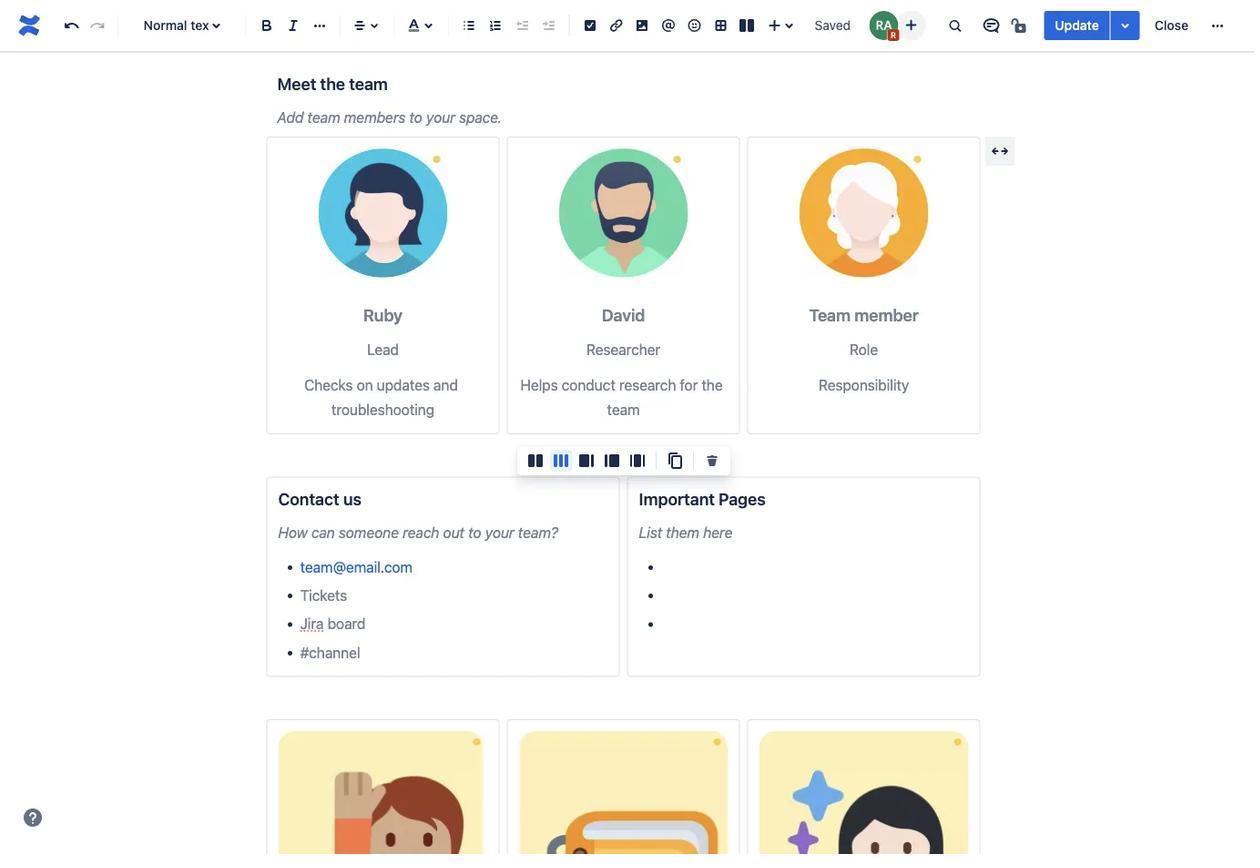 Task type: describe. For each thing, give the bounding box(es) containing it.
add team members to your space.
[[277, 109, 502, 126]]

researcher
[[587, 340, 661, 358]]

reach
[[403, 524, 439, 541]]

team inside helps conduct research for the team
[[607, 401, 640, 419]]

helps
[[520, 376, 558, 394]]

how can someone reach out to your team?
[[278, 524, 558, 541]]

numbered list ⌘⇧7 image
[[485, 15, 507, 36]]

go wide image
[[989, 140, 1011, 162]]

add
[[277, 109, 304, 126]]

ruby
[[363, 306, 403, 325]]

left sidebar image
[[601, 450, 623, 472]]

jira board
[[300, 615, 366, 633]]

right sidebar image
[[576, 450, 598, 472]]

0 vertical spatial your
[[426, 109, 455, 126]]

pages
[[719, 489, 766, 509]]

close button
[[1144, 11, 1200, 40]]

someone
[[339, 524, 399, 541]]

update button
[[1044, 11, 1110, 40]]

three columns with sidebars image
[[627, 450, 649, 472]]

layouts image
[[736, 15, 758, 36]]

two columns image
[[525, 450, 547, 472]]

here
[[703, 524, 733, 541]]

role
[[850, 340, 878, 358]]

team
[[809, 306, 851, 325]]

confluence image
[[15, 11, 44, 40]]

team?
[[518, 524, 558, 541]]

how
[[278, 524, 308, 541]]

emoji image
[[684, 15, 706, 36]]

on
[[357, 376, 373, 394]]

ruby anderson image
[[869, 11, 898, 40]]

invite to edit image
[[900, 14, 922, 36]]

members
[[344, 109, 406, 126]]

no restrictions image
[[1010, 15, 1031, 36]]

update
[[1055, 18, 1099, 33]]

bullet list ⌘⇧8 image
[[458, 15, 480, 36]]

more image
[[1207, 15, 1229, 36]]

lead
[[367, 340, 399, 358]]

normal text
[[144, 18, 214, 33]]

meet the team
[[277, 74, 388, 94]]

italic ⌘i image
[[283, 15, 304, 36]]

close
[[1155, 18, 1189, 33]]

indent tab image
[[537, 15, 559, 36]]

comment icon image
[[980, 15, 1002, 36]]

the inside helps conduct research for the team
[[702, 376, 723, 394]]

team member
[[809, 306, 919, 325]]

normal
[[144, 18, 187, 33]]

1 horizontal spatial team
[[349, 74, 388, 94]]

important
[[639, 489, 715, 509]]

#channel
[[300, 644, 360, 661]]

align center image
[[349, 15, 371, 36]]

tickets
[[300, 587, 347, 604]]

0 horizontal spatial the
[[320, 74, 345, 94]]

and
[[434, 376, 458, 394]]

them
[[666, 524, 700, 541]]

link image
[[605, 15, 627, 36]]

team@email.com link
[[300, 558, 413, 575]]

troubleshooting
[[332, 401, 435, 419]]

meet
[[277, 74, 316, 94]]



Task type: locate. For each thing, give the bounding box(es) containing it.
2 vertical spatial team
[[607, 401, 640, 419]]

to right members
[[409, 109, 422, 126]]

mention image
[[658, 15, 679, 36]]

your
[[426, 109, 455, 126], [485, 524, 514, 541]]

board
[[328, 615, 366, 633]]

updates
[[377, 376, 430, 394]]

undo ⌘z image
[[60, 15, 82, 36]]

find and replace image
[[944, 15, 966, 36]]

list
[[639, 524, 662, 541]]

outdent ⇧tab image
[[511, 15, 533, 36]]

list them here
[[639, 524, 733, 541]]

0 vertical spatial to
[[409, 109, 422, 126]]

helps conduct research for the team
[[520, 376, 727, 419]]

help image
[[22, 807, 44, 829]]

conduct
[[562, 376, 616, 394]]

jira
[[300, 615, 324, 633]]

contact
[[278, 489, 339, 509]]

1 vertical spatial team
[[307, 109, 340, 126]]

checks on updates and troubleshooting
[[304, 376, 462, 419]]

us
[[343, 489, 362, 509]]

important pages
[[639, 489, 766, 509]]

space.
[[459, 109, 502, 126]]

the
[[320, 74, 345, 94], [702, 376, 723, 394]]

david
[[602, 306, 645, 325]]

contact us
[[278, 489, 362, 509]]

team right add
[[307, 109, 340, 126]]

to right out
[[468, 524, 481, 541]]

out
[[443, 524, 465, 541]]

normal text button
[[126, 5, 238, 46]]

add image, video, or file image
[[631, 15, 653, 36]]

more formatting image
[[309, 15, 330, 36]]

your left space.
[[426, 109, 455, 126]]

0 vertical spatial team
[[349, 74, 388, 94]]

0 horizontal spatial your
[[426, 109, 455, 126]]

adjust update settings image
[[1115, 15, 1137, 36]]

text
[[191, 18, 214, 33]]

the right for
[[702, 376, 723, 394]]

three columns image
[[550, 450, 572, 472]]

team@email.com
[[300, 558, 413, 575]]

research
[[619, 376, 676, 394]]

1 horizontal spatial to
[[468, 524, 481, 541]]

team down research
[[607, 401, 640, 419]]

redo ⌘⇧z image
[[86, 15, 108, 36]]

table image
[[710, 15, 732, 36]]

for
[[680, 376, 698, 394]]

copy image
[[664, 450, 686, 472]]

team
[[349, 74, 388, 94], [307, 109, 340, 126], [607, 401, 640, 419]]

2 horizontal spatial team
[[607, 401, 640, 419]]

0 vertical spatial the
[[320, 74, 345, 94]]

confluence image
[[15, 11, 44, 40]]

1 horizontal spatial your
[[485, 524, 514, 541]]

team up members
[[349, 74, 388, 94]]

to
[[409, 109, 422, 126], [468, 524, 481, 541]]

remove image
[[701, 450, 723, 472]]

saved
[[815, 18, 851, 33]]

0 horizontal spatial to
[[409, 109, 422, 126]]

action item image
[[579, 15, 601, 36]]

1 horizontal spatial the
[[702, 376, 723, 394]]

checks
[[304, 376, 353, 394]]

1 vertical spatial to
[[468, 524, 481, 541]]

1 vertical spatial your
[[485, 524, 514, 541]]

member
[[855, 306, 919, 325]]

can
[[311, 524, 335, 541]]

0 horizontal spatial team
[[307, 109, 340, 126]]

1 vertical spatial the
[[702, 376, 723, 394]]

bold ⌘b image
[[256, 15, 278, 36]]

the right meet
[[320, 74, 345, 94]]

editable content region
[[248, 0, 1015, 854]]

your left team?
[[485, 524, 514, 541]]

responsibility
[[819, 376, 909, 394]]



Task type: vqa. For each thing, say whether or not it's contained in the screenshot.
Members
yes



